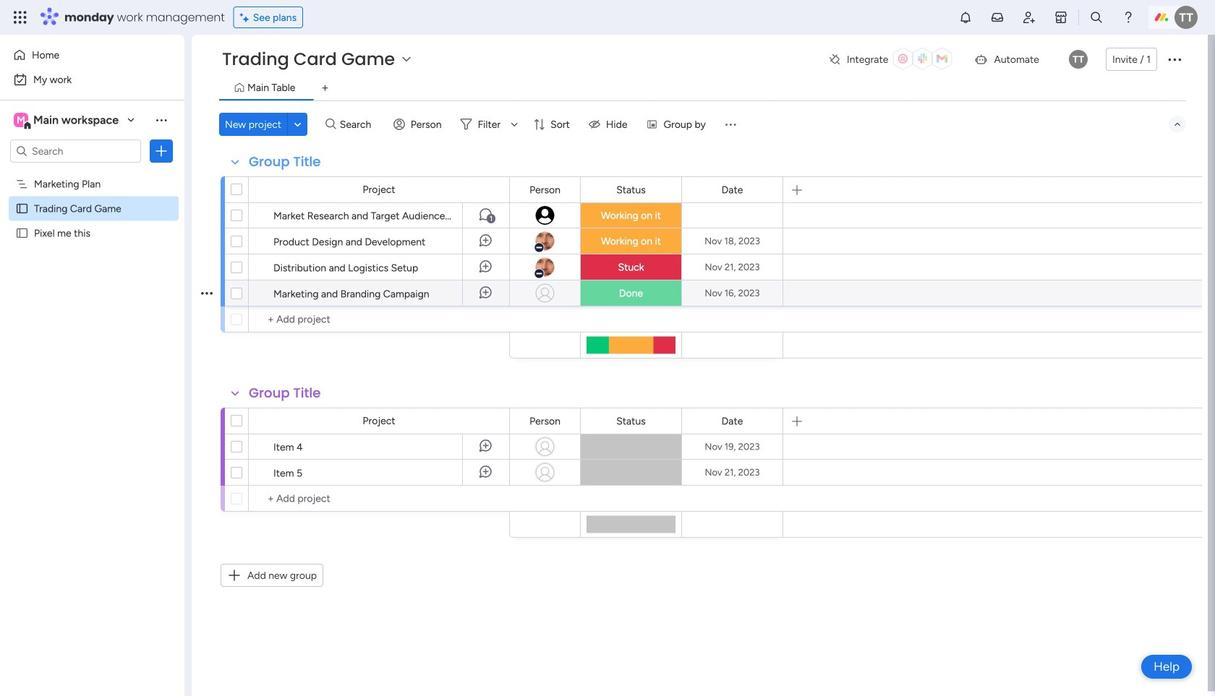 Task type: describe. For each thing, give the bounding box(es) containing it.
0 horizontal spatial options image
[[154, 144, 169, 158]]

2 vertical spatial option
[[0, 171, 184, 174]]

collapse image
[[1172, 119, 1183, 130]]

workspace selection element
[[14, 111, 121, 130]]

add view image
[[322, 83, 328, 93]]

monday marketplace image
[[1054, 10, 1068, 25]]

Search in workspace field
[[30, 143, 121, 159]]

1 vertical spatial option
[[9, 68, 176, 91]]

arrow down image
[[506, 116, 523, 133]]

1 public board image from the top
[[15, 202, 29, 216]]

workspace image
[[14, 112, 28, 128]]

search everything image
[[1089, 10, 1104, 25]]

0 vertical spatial options image
[[1166, 51, 1183, 68]]

angle down image
[[294, 119, 301, 130]]

workspace options image
[[154, 113, 169, 127]]



Task type: locate. For each thing, give the bounding box(es) containing it.
terry turtle image
[[1069, 50, 1088, 69]]

1 horizontal spatial options image
[[1166, 51, 1183, 68]]

1 vertical spatial public board image
[[15, 226, 29, 240]]

help image
[[1121, 10, 1135, 25]]

0 vertical spatial option
[[9, 43, 176, 67]]

update feed image
[[990, 10, 1005, 25]]

options image down terry turtle image
[[1166, 51, 1183, 68]]

menu image
[[723, 117, 738, 132]]

tab
[[313, 77, 337, 100]]

None field
[[245, 153, 324, 171], [526, 182, 564, 198], [613, 182, 649, 198], [718, 182, 747, 198], [245, 384, 324, 403], [526, 413, 564, 429], [613, 413, 649, 429], [718, 413, 747, 429], [245, 153, 324, 171], [526, 182, 564, 198], [613, 182, 649, 198], [718, 182, 747, 198], [245, 384, 324, 403], [526, 413, 564, 429], [613, 413, 649, 429], [718, 413, 747, 429]]

notifications image
[[958, 10, 973, 25]]

+ Add project text field
[[256, 311, 503, 328], [256, 490, 503, 508]]

options image down workspace options icon
[[154, 144, 169, 158]]

1 vertical spatial options image
[[154, 144, 169, 158]]

tab list
[[219, 77, 1186, 101]]

2 public board image from the top
[[15, 226, 29, 240]]

2 + add project text field from the top
[[256, 490, 503, 508]]

public board image
[[15, 202, 29, 216], [15, 226, 29, 240]]

1 + add project text field from the top
[[256, 311, 503, 328]]

0 vertical spatial + add project text field
[[256, 311, 503, 328]]

options image
[[201, 275, 213, 311]]

option
[[9, 43, 176, 67], [9, 68, 176, 91], [0, 171, 184, 174]]

list box
[[0, 169, 184, 441]]

1 vertical spatial + add project text field
[[256, 490, 503, 508]]

options image
[[1166, 51, 1183, 68], [154, 144, 169, 158]]

0 vertical spatial public board image
[[15, 202, 29, 216]]

terry turtle image
[[1175, 6, 1198, 29]]

Search field
[[336, 114, 380, 135]]

select product image
[[13, 10, 27, 25]]

invite members image
[[1022, 10, 1036, 25]]

see plans image
[[240, 9, 253, 25]]

v2 search image
[[326, 116, 336, 133]]



